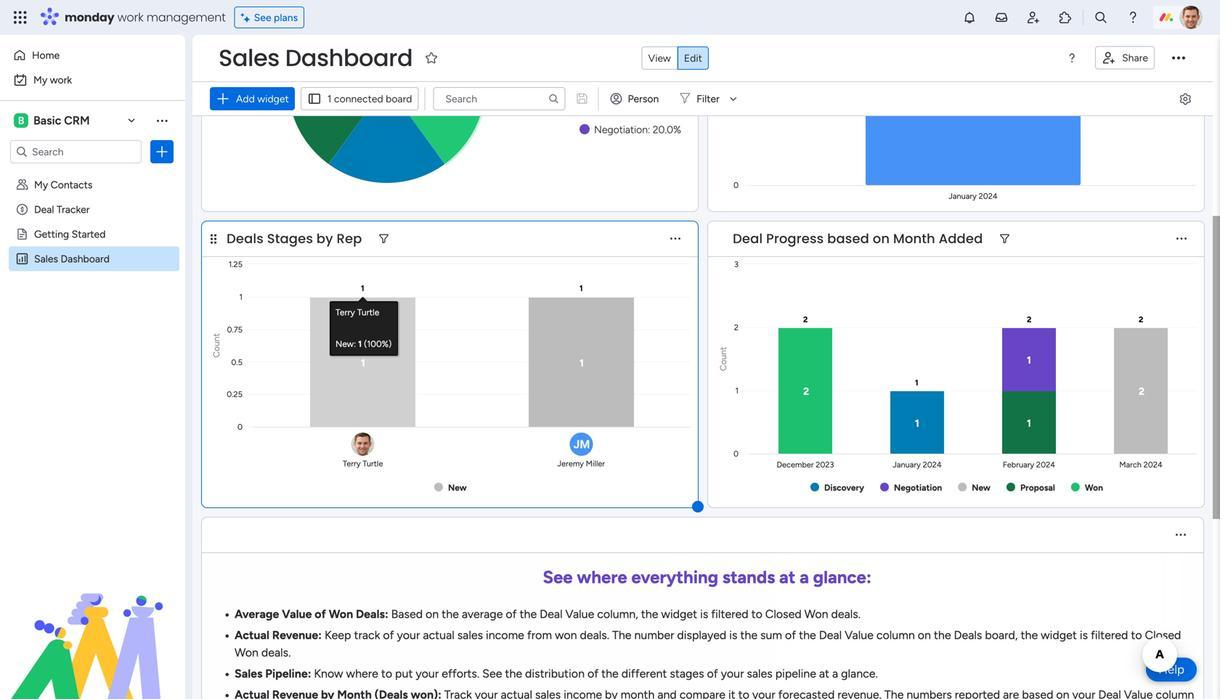 Task type: locate. For each thing, give the bounding box(es) containing it.
1 vertical spatial deals
[[954, 629, 982, 642]]

widget inside 'popup button'
[[257, 93, 289, 105]]

the up actual
[[442, 608, 459, 621]]

deals inside the keep track of your actual sales income from won deals. the number displayed is the sum of the deal value column on the deals board, the widget is filtered to closed won deals.
[[954, 629, 982, 642]]

0 vertical spatial closed
[[765, 608, 802, 621]]

help button
[[1146, 658, 1197, 682]]

0 horizontal spatial filtered
[[711, 608, 749, 621]]

sales
[[219, 42, 279, 74], [34, 253, 58, 265], [235, 667, 263, 681]]

1 horizontal spatial on
[[873, 229, 890, 248]]

deals left board,
[[954, 629, 982, 642]]

widget inside the keep track of your actual sales income from won deals. the number displayed is the sum of the deal value column on the deals board, the widget is filtered to closed won deals.
[[1041, 629, 1077, 642]]

sales inside rdw-editor text box
[[235, 667, 263, 681]]

deals
[[227, 229, 264, 248], [954, 629, 982, 642]]

20.0% down view
[[643, 73, 672, 85]]

filter button
[[673, 87, 742, 110]]

sales left pipeline at bottom
[[747, 667, 773, 681]]

deal up from
[[540, 608, 563, 621]]

sales down average
[[457, 629, 483, 642]]

20.0% up negotiation : 20.0%
[[638, 98, 666, 110]]

actual
[[235, 629, 269, 642]]

plans
[[274, 11, 298, 24]]

your down "based"
[[397, 629, 420, 642]]

0 vertical spatial sales
[[219, 42, 279, 74]]

2 vertical spatial on
[[918, 629, 931, 642]]

dashboard up connected
[[285, 42, 413, 74]]

1 vertical spatial sales
[[34, 253, 58, 265]]

connected
[[334, 93, 383, 105]]

see where everything stands at a glance:
[[543, 567, 872, 588]]

on right column
[[918, 629, 931, 642]]

0 vertical spatial deals
[[227, 229, 264, 248]]

: for proposal
[[633, 98, 635, 110]]

Search in workspace field
[[31, 143, 121, 160]]

see right efforts. on the bottom left of the page
[[482, 667, 502, 681]]

value
[[282, 608, 312, 621], [565, 608, 594, 621], [845, 629, 874, 642]]

work right monday
[[117, 9, 143, 25]]

closed
[[765, 608, 802, 621], [1145, 629, 1181, 642]]

the right column
[[934, 629, 951, 642]]

a left glance: at the bottom right of page
[[800, 567, 809, 588]]

view
[[648, 52, 671, 64]]

deals:
[[356, 608, 388, 621]]

terry
[[343, 459, 361, 469]]

2 vertical spatial 20.0%
[[653, 123, 681, 136]]

1 horizontal spatial sales
[[747, 667, 773, 681]]

1 horizontal spatial sales dashboard
[[219, 42, 413, 74]]

my work option
[[9, 68, 176, 92]]

1 vertical spatial see
[[543, 567, 573, 588]]

workspace options image
[[155, 113, 169, 128]]

1 vertical spatial 20.0%
[[638, 98, 666, 110]]

deal up glance.
[[819, 629, 842, 642]]

2 horizontal spatial to
[[1131, 629, 1142, 642]]

1 vertical spatial a
[[832, 667, 838, 681]]

based
[[827, 229, 869, 248]]

deal left progress
[[733, 229, 763, 248]]

my down the home
[[33, 74, 47, 86]]

value left column
[[845, 629, 874, 642]]

widget up displayed
[[661, 608, 697, 621]]

at right pipeline at bottom
[[819, 667, 829, 681]]

won down glance: at the bottom right of page
[[804, 608, 828, 621]]

2 horizontal spatial value
[[845, 629, 874, 642]]

: left 40.0%
[[615, 47, 617, 60]]

jeremy miller
[[557, 459, 605, 469]]

20.0% down person in the top right of the page
[[653, 123, 681, 136]]

won
[[555, 629, 577, 642]]

value up won
[[565, 608, 594, 621]]

0 horizontal spatial won
[[235, 646, 258, 660]]

my inside list box
[[34, 179, 48, 191]]

won inside the keep track of your actual sales income from won deals. the number displayed is the sum of the deal value column on the deals board, the widget is filtered to closed won deals.
[[235, 646, 258, 660]]

40.0%
[[620, 47, 649, 60]]

widget right add
[[257, 93, 289, 105]]

0 horizontal spatial at
[[779, 567, 796, 588]]

widget
[[257, 93, 289, 105], [661, 608, 697, 621], [1041, 629, 1077, 642]]

on up actual
[[426, 608, 439, 621]]

of right sum
[[785, 629, 796, 642]]

select product image
[[13, 10, 28, 25]]

of
[[315, 608, 326, 621], [506, 608, 517, 621], [383, 629, 394, 642], [785, 629, 796, 642], [587, 667, 599, 681], [707, 667, 718, 681]]

edit button
[[678, 46, 709, 70]]

widget right board,
[[1041, 629, 1077, 642]]

0 horizontal spatial to
[[381, 667, 392, 681]]

the
[[612, 629, 632, 642]]

deals. left the
[[580, 629, 609, 642]]

2 horizontal spatial deals.
[[831, 608, 861, 621]]

on right based
[[873, 229, 890, 248]]

1 vertical spatial filtered
[[1091, 629, 1128, 642]]

work
[[117, 9, 143, 25], [50, 74, 72, 86]]

0 horizontal spatial see
[[254, 11, 271, 24]]

closed up sum
[[765, 608, 802, 621]]

: 40.0%
[[615, 47, 649, 60]]

my work
[[33, 74, 72, 86]]

actual revenue:
[[235, 629, 322, 642]]

1 vertical spatial dashboard
[[61, 253, 110, 265]]

deals. down glance: at the bottom right of page
[[831, 608, 861, 621]]

see left plans
[[254, 11, 271, 24]]

0 vertical spatial my
[[33, 74, 47, 86]]

0 horizontal spatial dashboard
[[61, 253, 110, 265]]

sales
[[457, 629, 483, 642], [747, 667, 773, 681]]

1 horizontal spatial closed
[[1145, 629, 1181, 642]]

closed up help
[[1145, 629, 1181, 642]]

0 vertical spatial on
[[873, 229, 890, 248]]

pipeline
[[775, 667, 816, 681]]

1 horizontal spatial deals
[[954, 629, 982, 642]]

2 horizontal spatial on
[[918, 629, 931, 642]]

list box
[[0, 170, 185, 467]]

2 vertical spatial widget
[[1041, 629, 1077, 642]]

work inside option
[[50, 74, 72, 86]]

deals. down the actual revenue:
[[261, 646, 291, 660]]

1 vertical spatial closed
[[1145, 629, 1181, 642]]

: up person popup button
[[638, 73, 641, 85]]

my left contacts
[[34, 179, 48, 191]]

getting
[[34, 228, 69, 240]]

workspace image
[[14, 113, 28, 129]]

the left different
[[601, 667, 619, 681]]

lottie animation image
[[0, 553, 185, 699]]

: down 'discovery : 20.0%'
[[633, 98, 635, 110]]

1 vertical spatial widget
[[661, 608, 697, 621]]

on
[[873, 229, 890, 248], [426, 608, 439, 621], [918, 629, 931, 642]]

2 horizontal spatial see
[[543, 567, 573, 588]]

sales dashboard inside banner
[[219, 42, 413, 74]]

1 horizontal spatial work
[[117, 9, 143, 25]]

1 vertical spatial sales
[[747, 667, 773, 681]]

to
[[751, 608, 762, 621], [1131, 629, 1142, 642], [381, 667, 392, 681]]

closed inside the keep track of your actual sales income from won deals. the number displayed is the sum of the deal value column on the deals board, the widget is filtered to closed won deals.
[[1145, 629, 1181, 642]]

deal
[[34, 203, 54, 216], [733, 229, 763, 248], [540, 608, 563, 621], [819, 629, 842, 642]]

1 horizontal spatial widget
[[661, 608, 697, 621]]

sales dashboard banner
[[192, 35, 1213, 116]]

deal up getting on the left of page
[[34, 203, 54, 216]]

a left glance.
[[832, 667, 838, 681]]

lottie animation element
[[0, 553, 185, 699]]

work down the home
[[50, 74, 72, 86]]

won down actual on the left bottom of page
[[235, 646, 258, 660]]

20.0% for discovery : 20.0%
[[643, 73, 672, 85]]

dashboard down started
[[61, 253, 110, 265]]

everything
[[631, 567, 718, 588]]

deals.
[[831, 608, 861, 621], [580, 629, 609, 642], [261, 646, 291, 660]]

option
[[0, 172, 185, 175]]

0 vertical spatial 20.0%
[[643, 73, 672, 85]]

1 horizontal spatial a
[[832, 667, 838, 681]]

track
[[354, 629, 380, 642]]

0 vertical spatial sales
[[457, 629, 483, 642]]

1 horizontal spatial dashboard
[[285, 42, 413, 74]]

deal progress based on month added
[[733, 229, 983, 248]]

None search field
[[433, 87, 565, 110]]

: down person in the top right of the page
[[648, 123, 650, 136]]

0 vertical spatial at
[[779, 567, 796, 588]]

1 vertical spatial sales dashboard
[[34, 253, 110, 265]]

see up the "average value of won deals: based on the average of the deal value column, the widget is filtered to closed won deals."
[[543, 567, 573, 588]]

0 horizontal spatial deals.
[[261, 646, 291, 660]]

menu image
[[1066, 52, 1078, 64]]

my contacts
[[34, 179, 93, 191]]

dashboard
[[285, 42, 413, 74], [61, 253, 110, 265]]

0 vertical spatial deals.
[[831, 608, 861, 621]]

more dots image
[[1177, 234, 1187, 244], [1176, 530, 1186, 541]]

1 vertical spatial my
[[34, 179, 48, 191]]

terry turtle image
[[1179, 6, 1203, 29]]

: for discovery
[[638, 73, 641, 85]]

1 vertical spatial at
[[819, 667, 829, 681]]

0 horizontal spatial sales
[[457, 629, 483, 642]]

2 vertical spatial sales
[[235, 667, 263, 681]]

where right know
[[346, 667, 378, 681]]

is
[[700, 608, 708, 621], [729, 629, 737, 642], [1080, 629, 1088, 642]]

display modes group
[[642, 46, 709, 70]]

the
[[442, 608, 459, 621], [520, 608, 537, 621], [641, 608, 658, 621], [740, 629, 758, 642], [799, 629, 816, 642], [934, 629, 951, 642], [1021, 629, 1038, 642], [505, 667, 522, 681], [601, 667, 619, 681]]

sales right "public dashboard" icon
[[34, 253, 58, 265]]

monday marketplace image
[[1058, 10, 1073, 25]]

sales dashboard up '1'
[[219, 42, 413, 74]]

where up column,
[[577, 567, 627, 588]]

0 horizontal spatial where
[[346, 667, 378, 681]]

0 horizontal spatial deals
[[227, 229, 264, 248]]

notifications image
[[962, 10, 977, 25]]

sales dashboard down getting started
[[34, 253, 110, 265]]

0 horizontal spatial widget
[[257, 93, 289, 105]]

sales down actual on the left bottom of page
[[235, 667, 263, 681]]

0 vertical spatial sales dashboard
[[219, 42, 413, 74]]

0 vertical spatial where
[[577, 567, 627, 588]]

0 horizontal spatial work
[[50, 74, 72, 86]]

Sales Dashboard field
[[215, 42, 416, 74]]

your right put
[[416, 667, 439, 681]]

work for my
[[50, 74, 72, 86]]

2 vertical spatial deals.
[[261, 646, 291, 660]]

my inside option
[[33, 74, 47, 86]]

0 vertical spatial work
[[117, 9, 143, 25]]

1 vertical spatial more dots image
[[1176, 530, 1186, 541]]

2 vertical spatial to
[[381, 667, 392, 681]]

0 vertical spatial dashboard
[[285, 42, 413, 74]]

add widget button
[[210, 87, 295, 110]]

0 horizontal spatial is
[[700, 608, 708, 621]]

1 horizontal spatial to
[[751, 608, 762, 621]]

1 horizontal spatial where
[[577, 567, 627, 588]]

sales up add widget 'popup button'
[[219, 42, 279, 74]]

0 vertical spatial see
[[254, 11, 271, 24]]

1 horizontal spatial filtered
[[1091, 629, 1128, 642]]

0 vertical spatial widget
[[257, 93, 289, 105]]

1 horizontal spatial deals.
[[580, 629, 609, 642]]

Deal Progress based on Month Added field
[[729, 229, 987, 248]]

0 horizontal spatial sales dashboard
[[34, 253, 110, 265]]

to inside the keep track of your actual sales income from won deals. the number displayed is the sum of the deal value column on the deals board, the widget is filtered to closed won deals.
[[1131, 629, 1142, 642]]

proposal
[[594, 98, 633, 110]]

invite members image
[[1026, 10, 1041, 25]]

sales dashboard inside list box
[[34, 253, 110, 265]]

1 vertical spatial where
[[346, 667, 378, 681]]

see
[[254, 11, 271, 24], [543, 567, 573, 588], [482, 667, 502, 681]]

proposal : 20.0%
[[594, 98, 666, 110]]

your
[[397, 629, 420, 642], [416, 667, 439, 681], [721, 667, 744, 681]]

public board image
[[15, 227, 29, 241]]

0 horizontal spatial on
[[426, 608, 439, 621]]

number
[[634, 629, 674, 642]]

1 connected board button
[[301, 87, 419, 110]]

filtered inside the keep track of your actual sales income from won deals. the number displayed is the sum of the deal value column on the deals board, the widget is filtered to closed won deals.
[[1091, 629, 1128, 642]]

1 vertical spatial work
[[50, 74, 72, 86]]

of right stages
[[707, 667, 718, 681]]

sales pipeline: know where to put your efforts. see the distribution of the different stages of your sales pipeline at a glance.
[[235, 667, 878, 681]]

20.0% for negotiation : 20.0%
[[653, 123, 681, 136]]

column
[[876, 629, 915, 642]]

won up keep
[[329, 608, 353, 621]]

0 vertical spatial a
[[800, 567, 809, 588]]

see for see plans
[[254, 11, 271, 24]]

dashboard inside list box
[[61, 253, 110, 265]]

2 horizontal spatial widget
[[1041, 629, 1077, 642]]

0 horizontal spatial a
[[800, 567, 809, 588]]

settings image
[[1178, 91, 1193, 106]]

my work link
[[9, 68, 176, 92]]

0 horizontal spatial closed
[[765, 608, 802, 621]]

column,
[[597, 608, 638, 621]]

value up revenue:
[[282, 608, 312, 621]]

2 vertical spatial see
[[482, 667, 502, 681]]

the up from
[[520, 608, 537, 621]]

workspace selection element
[[14, 112, 92, 129]]

progress
[[766, 229, 824, 248]]

at right stands
[[779, 567, 796, 588]]

see inside button
[[254, 11, 271, 24]]

deals right dapulse drag handle 3 icon
[[227, 229, 264, 248]]

1 vertical spatial to
[[1131, 629, 1142, 642]]



Task type: vqa. For each thing, say whether or not it's contained in the screenshot.
the bottommost v2 overdue deadline image
no



Task type: describe. For each thing, give the bounding box(es) containing it.
deal tracker
[[34, 203, 90, 216]]

terry turtle
[[343, 459, 383, 469]]

Deals Stages by Rep field
[[223, 229, 366, 248]]

the up number at the bottom right
[[641, 608, 658, 621]]

of up income
[[506, 608, 517, 621]]

1 horizontal spatial see
[[482, 667, 502, 681]]

displayed
[[677, 629, 726, 642]]

stages
[[670, 667, 704, 681]]

list box containing my contacts
[[0, 170, 185, 467]]

income
[[486, 629, 524, 642]]

monday work management
[[65, 9, 226, 25]]

deal inside field
[[733, 229, 763, 248]]

0 vertical spatial more dots image
[[1177, 234, 1187, 244]]

1
[[327, 93, 332, 105]]

revenue:
[[272, 629, 322, 642]]

sales inside the keep track of your actual sales income from won deals. the number displayed is the sum of the deal value column on the deals board, the widget is filtered to closed won deals.
[[457, 629, 483, 642]]

my for my work
[[33, 74, 47, 86]]

work for monday
[[117, 9, 143, 25]]

of up keep
[[315, 608, 326, 621]]

sum
[[760, 629, 782, 642]]

person
[[628, 93, 659, 105]]

1 horizontal spatial value
[[565, 608, 594, 621]]

jeremy
[[557, 459, 584, 469]]

average
[[462, 608, 503, 621]]

the right sum
[[799, 629, 816, 642]]

deal inside the keep track of your actual sales income from won deals. the number displayed is the sum of the deal value column on the deals board, the widget is filtered to closed won deals.
[[819, 629, 842, 642]]

know
[[314, 667, 343, 681]]

help image
[[1126, 10, 1140, 25]]

contacts
[[51, 179, 93, 191]]

distribution
[[525, 667, 585, 681]]

update feed image
[[994, 10, 1009, 25]]

edit
[[684, 52, 702, 64]]

home link
[[9, 44, 176, 67]]

turtle
[[363, 459, 383, 469]]

0 vertical spatial filtered
[[711, 608, 749, 621]]

person button
[[605, 87, 668, 110]]

keep
[[325, 629, 351, 642]]

the left sum
[[740, 629, 758, 642]]

home
[[32, 49, 60, 61]]

add to favorites image
[[424, 50, 439, 65]]

average value of won deals: based on the average of the deal value column, the widget is filtered to closed won deals.
[[235, 608, 861, 621]]

home option
[[9, 44, 176, 67]]

more options image
[[1172, 51, 1185, 65]]

basic
[[33, 114, 61, 127]]

stages
[[267, 229, 313, 248]]

add widget
[[236, 93, 289, 105]]

sales inside list box
[[34, 253, 58, 265]]

started
[[72, 228, 106, 240]]

on inside the keep track of your actual sales income from won deals. the number displayed is the sum of the deal value column on the deals board, the widget is filtered to closed won deals.
[[918, 629, 931, 642]]

1 horizontal spatial is
[[729, 629, 737, 642]]

options image
[[155, 145, 169, 159]]

: for negotiation
[[648, 123, 650, 136]]

basic crm
[[33, 114, 90, 127]]

dapulse drag handle 3 image
[[211, 234, 216, 244]]

Filter dashboard by text search field
[[433, 87, 565, 110]]

on inside field
[[873, 229, 890, 248]]

management
[[147, 9, 226, 25]]

monday
[[65, 9, 114, 25]]

efforts.
[[442, 667, 479, 681]]

negotiation : 20.0%
[[594, 123, 681, 136]]

pipeline:
[[265, 667, 311, 681]]

keep track of your actual sales income from won deals. the number displayed is the sum of the deal value column on the deals board, the widget is filtered to closed won deals.
[[235, 629, 1184, 660]]

arrow down image
[[725, 90, 742, 107]]

value inside the keep track of your actual sales income from won deals. the number displayed is the sum of the deal value column on the deals board, the widget is filtered to closed won deals.
[[845, 629, 874, 642]]

see plans button
[[234, 7, 304, 28]]

1 horizontal spatial won
[[329, 608, 353, 621]]

see plans
[[254, 11, 298, 24]]

by
[[317, 229, 333, 248]]

share button
[[1095, 46, 1155, 69]]

of right distribution
[[587, 667, 599, 681]]

month
[[893, 229, 935, 248]]

0 vertical spatial to
[[751, 608, 762, 621]]

your down the keep track of your actual sales income from won deals. the number displayed is the sum of the deal value column on the deals board, the widget is filtered to closed won deals.
[[721, 667, 744, 681]]

search image
[[548, 93, 560, 105]]

stands
[[722, 567, 775, 588]]

2 horizontal spatial is
[[1080, 629, 1088, 642]]

sales inside banner
[[219, 42, 279, 74]]

board
[[386, 93, 412, 105]]

discovery
[[594, 73, 638, 85]]

public dashboard image
[[15, 252, 29, 266]]

added
[[939, 229, 983, 248]]

search everything image
[[1094, 10, 1108, 25]]

2 horizontal spatial won
[[804, 608, 828, 621]]

miller
[[586, 459, 605, 469]]

deal inside list box
[[34, 203, 54, 216]]

1 vertical spatial on
[[426, 608, 439, 621]]

tracker
[[57, 203, 90, 216]]

20.0% for proposal : 20.0%
[[638, 98, 666, 110]]

of right track
[[383, 629, 394, 642]]

1 vertical spatial deals.
[[580, 629, 609, 642]]

dashboard inside sales dashboard banner
[[285, 42, 413, 74]]

see for see where everything stands at a glance:
[[543, 567, 573, 588]]

more dots image
[[670, 234, 681, 244]]

average
[[235, 608, 279, 621]]

rep
[[337, 229, 362, 248]]

getting started
[[34, 228, 106, 240]]

my for my contacts
[[34, 179, 48, 191]]

0 horizontal spatial value
[[282, 608, 312, 621]]

rdw-editor text field
[[218, 561, 1196, 699]]

the down income
[[505, 667, 522, 681]]

negotiation
[[594, 123, 648, 136]]

filter
[[697, 93, 720, 105]]

view button
[[642, 46, 678, 70]]

1 connected board
[[327, 93, 412, 105]]

deals inside field
[[227, 229, 264, 248]]

deals stages by rep
[[227, 229, 362, 248]]

discovery : 20.0%
[[594, 73, 672, 85]]

from
[[527, 629, 552, 642]]

actual
[[423, 629, 454, 642]]

your inside the keep track of your actual sales income from won deals. the number displayed is the sum of the deal value column on the deals board, the widget is filtered to closed won deals.
[[397, 629, 420, 642]]

b
[[18, 114, 24, 127]]

different
[[621, 667, 667, 681]]

help
[[1158, 662, 1185, 677]]

glance.
[[841, 667, 878, 681]]

based
[[391, 608, 423, 621]]

share
[[1122, 52, 1148, 64]]

board,
[[985, 629, 1018, 642]]

1 horizontal spatial at
[[819, 667, 829, 681]]

the right board,
[[1021, 629, 1038, 642]]

none search field inside sales dashboard banner
[[433, 87, 565, 110]]

add
[[236, 93, 255, 105]]

put
[[395, 667, 413, 681]]

glance:
[[813, 567, 872, 588]]

crm
[[64, 114, 90, 127]]



